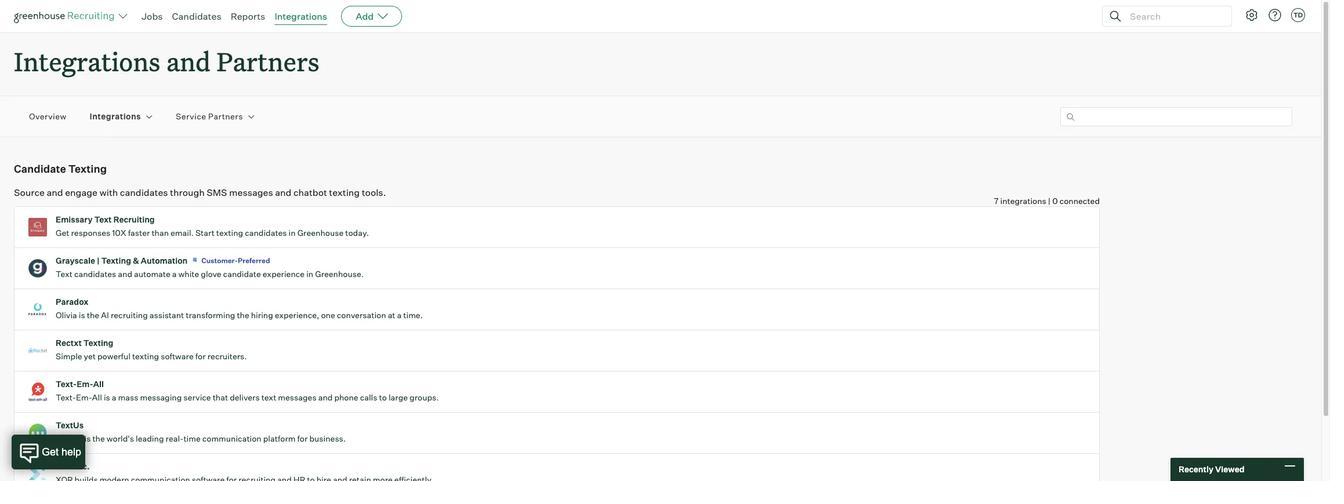 Task type: vqa. For each thing, say whether or not it's contained in the screenshot.
the "All" to the top
yes



Task type: locate. For each thing, give the bounding box(es) containing it.
the left ai
[[87, 311, 99, 320]]

texting for candidate
[[68, 163, 107, 175]]

texting inside rectxt texting simple yet powerful texting software for recruiters.
[[83, 338, 113, 348]]

greenhouse
[[297, 228, 344, 238]]

a inside paradox olivia is the ai recruiting assistant transforming the hiring experience, one conversation at a time.
[[397, 311, 402, 320]]

for
[[195, 352, 206, 362], [297, 434, 308, 444]]

texting right start
[[216, 228, 243, 238]]

the inside the textus textus is the world's leading real-time communication platform for business.
[[93, 434, 105, 444]]

0 vertical spatial em-
[[77, 380, 93, 389]]

2 vertical spatial is
[[84, 434, 91, 444]]

paradox olivia is the ai recruiting assistant transforming the hiring experience, one conversation at a time.
[[56, 297, 423, 320]]

0 horizontal spatial |
[[97, 256, 100, 266]]

add button
[[341, 6, 402, 27]]

is inside paradox olivia is the ai recruiting assistant transforming the hiring experience, one conversation at a time.
[[79, 311, 85, 320]]

jobs
[[142, 10, 163, 22]]

1 horizontal spatial integrations link
[[275, 10, 327, 22]]

transforming
[[186, 311, 235, 320]]

0 horizontal spatial integrations link
[[90, 111, 141, 122]]

1 horizontal spatial candidates
[[120, 187, 168, 199]]

2 horizontal spatial candidates
[[245, 228, 287, 238]]

0 horizontal spatial a
[[112, 393, 116, 403]]

1 vertical spatial in
[[306, 269, 313, 279]]

is inside the textus textus is the world's leading real-time communication platform for business.
[[84, 434, 91, 444]]

1 vertical spatial messages
[[278, 393, 317, 403]]

with
[[99, 187, 118, 199]]

texting left software
[[132, 352, 159, 362]]

text down grayscale at the left of page
[[56, 269, 72, 279]]

mass
[[118, 393, 138, 403]]

automation
[[141, 256, 188, 266]]

delivers
[[230, 393, 260, 403]]

and down grayscale | texting & automation on the left of page
[[118, 269, 132, 279]]

1 vertical spatial text
[[56, 269, 72, 279]]

2 textus from the top
[[56, 434, 83, 444]]

integrations for top integrations link
[[275, 10, 327, 22]]

1 vertical spatial texting
[[101, 256, 131, 266]]

calls
[[360, 393, 377, 403]]

texting
[[329, 187, 360, 199], [216, 228, 243, 238], [132, 352, 159, 362]]

is left the mass
[[104, 393, 110, 403]]

7 integrations | 0 connected
[[994, 196, 1100, 206]]

0 vertical spatial textus
[[56, 421, 84, 431]]

engage
[[65, 187, 97, 199]]

integrations link
[[275, 10, 327, 22], [90, 111, 141, 122]]

texting left tools. on the left top of page
[[329, 187, 360, 199]]

&
[[133, 256, 139, 266]]

and inside text-em-all text-em-all is a mass messaging service that delivers text messages and phone calls to large groups.
[[318, 393, 333, 403]]

0 vertical spatial texting
[[68, 163, 107, 175]]

integrations for the bottom integrations link
[[90, 112, 141, 122]]

1 horizontal spatial for
[[297, 434, 308, 444]]

hiring
[[251, 311, 273, 320]]

in
[[289, 228, 296, 238], [306, 269, 313, 279]]

today.
[[345, 228, 369, 238]]

text
[[94, 215, 112, 225], [56, 269, 72, 279]]

candidates up recruiting
[[120, 187, 168, 199]]

reports
[[231, 10, 265, 22]]

partners down reports
[[217, 44, 319, 78]]

phone
[[334, 393, 358, 403]]

candidates up preferred
[[245, 228, 287, 238]]

texting left &
[[101, 256, 131, 266]]

candidates
[[172, 10, 221, 22]]

faster
[[128, 228, 150, 238]]

in left greenhouse
[[289, 228, 296, 238]]

ai
[[101, 311, 109, 320]]

0 vertical spatial for
[[195, 352, 206, 362]]

1 vertical spatial candidates
[[245, 228, 287, 238]]

1 horizontal spatial in
[[306, 269, 313, 279]]

chatbot
[[294, 187, 327, 199]]

all down yet
[[93, 380, 104, 389]]

partners right service
[[208, 112, 243, 122]]

0 vertical spatial integrations
[[275, 10, 327, 22]]

2 vertical spatial a
[[112, 393, 116, 403]]

and down the candidates link
[[166, 44, 211, 78]]

0 vertical spatial candidates
[[120, 187, 168, 199]]

and left phone
[[318, 393, 333, 403]]

partners
[[217, 44, 319, 78], [208, 112, 243, 122]]

is for paradox
[[79, 311, 85, 320]]

2 vertical spatial texting
[[83, 338, 113, 348]]

is up 'inc.'
[[84, 434, 91, 444]]

0 vertical spatial texting
[[329, 187, 360, 199]]

0 horizontal spatial messages
[[229, 187, 273, 199]]

service
[[184, 393, 211, 403]]

1 vertical spatial texting
[[216, 228, 243, 238]]

0 vertical spatial a
[[172, 269, 177, 279]]

recently
[[1179, 465, 1214, 475]]

a right at
[[397, 311, 402, 320]]

recruiting
[[113, 215, 155, 225]]

texting inside rectxt texting simple yet powerful texting software for recruiters.
[[132, 352, 159, 362]]

connected
[[1060, 196, 1100, 206]]

responses
[[71, 228, 110, 238]]

0 vertical spatial in
[[289, 228, 296, 238]]

texting for candidates
[[216, 228, 243, 238]]

to
[[379, 393, 387, 403]]

2 horizontal spatial a
[[397, 311, 402, 320]]

messages right text
[[278, 393, 317, 403]]

texting up engage
[[68, 163, 107, 175]]

1 vertical spatial is
[[104, 393, 110, 403]]

groups.
[[410, 393, 439, 403]]

1 vertical spatial text-
[[56, 393, 76, 403]]

the left world's
[[93, 434, 105, 444]]

is right olivia at the bottom
[[79, 311, 85, 320]]

integrations
[[275, 10, 327, 22], [14, 44, 160, 78], [90, 112, 141, 122]]

text candidates and automate a white glove candidate experience in greenhouse.
[[56, 269, 364, 279]]

text
[[261, 393, 276, 403]]

source and engage with candidates through sms messages and chatbot texting tools.
[[14, 187, 386, 199]]

text up the responses
[[94, 215, 112, 225]]

0 vertical spatial all
[[93, 380, 104, 389]]

0 vertical spatial is
[[79, 311, 85, 320]]

1 vertical spatial integrations
[[14, 44, 160, 78]]

1 vertical spatial textus
[[56, 434, 83, 444]]

0 horizontal spatial for
[[195, 352, 206, 362]]

| left the 0
[[1048, 196, 1051, 206]]

0 horizontal spatial texting
[[132, 352, 159, 362]]

| right grayscale at the left of page
[[97, 256, 100, 266]]

0 horizontal spatial in
[[289, 228, 296, 238]]

for right software
[[195, 352, 206, 362]]

messages
[[229, 187, 273, 199], [278, 393, 317, 403]]

time.
[[403, 311, 423, 320]]

xor inc. link
[[15, 454, 1100, 482]]

1 horizontal spatial text
[[94, 215, 112, 225]]

2 vertical spatial candidates
[[74, 269, 116, 279]]

0 vertical spatial messages
[[229, 187, 273, 199]]

experience,
[[275, 311, 319, 320]]

2 vertical spatial texting
[[132, 352, 159, 362]]

texting inside emissary text recruiting get responses 10x faster than email. start texting candidates in greenhouse today.
[[216, 228, 243, 238]]

texting up yet
[[83, 338, 113, 348]]

a left the white
[[172, 269, 177, 279]]

1 vertical spatial partners
[[208, 112, 243, 122]]

all left the mass
[[92, 393, 102, 403]]

white
[[178, 269, 199, 279]]

0 vertical spatial text-
[[56, 380, 77, 389]]

texting
[[68, 163, 107, 175], [101, 256, 131, 266], [83, 338, 113, 348]]

candidates link
[[172, 10, 221, 22]]

messages right sms
[[229, 187, 273, 199]]

messages inside text-em-all text-em-all is a mass messaging service that delivers text messages and phone calls to large groups.
[[278, 393, 317, 403]]

for inside rectxt texting simple yet powerful texting software for recruiters.
[[195, 352, 206, 362]]

in right "experience"
[[306, 269, 313, 279]]

start
[[195, 228, 215, 238]]

|
[[1048, 196, 1051, 206], [97, 256, 100, 266]]

2 horizontal spatial texting
[[329, 187, 360, 199]]

reports link
[[231, 10, 265, 22]]

at
[[388, 311, 395, 320]]

the
[[87, 311, 99, 320], [237, 311, 249, 320], [93, 434, 105, 444]]

leading
[[136, 434, 164, 444]]

2 vertical spatial integrations
[[90, 112, 141, 122]]

recruiting
[[111, 311, 148, 320]]

one
[[321, 311, 335, 320]]

texting for tools.
[[329, 187, 360, 199]]

in inside emissary text recruiting get responses 10x faster than email. start texting candidates in greenhouse today.
[[289, 228, 296, 238]]

greenhouse recruiting image
[[14, 9, 118, 23]]

get
[[56, 228, 69, 238]]

None text field
[[1061, 107, 1293, 126]]

text inside emissary text recruiting get responses 10x faster than email. start texting candidates in greenhouse today.
[[94, 215, 112, 225]]

business.
[[310, 434, 346, 444]]

1 vertical spatial a
[[397, 311, 402, 320]]

textus
[[56, 421, 84, 431], [56, 434, 83, 444]]

greenhouse.
[[315, 269, 364, 279]]

0 vertical spatial text
[[94, 215, 112, 225]]

communication
[[202, 434, 262, 444]]

1 horizontal spatial |
[[1048, 196, 1051, 206]]

yet
[[84, 352, 96, 362]]

0
[[1053, 196, 1058, 206]]

candidates down grayscale at the left of page
[[74, 269, 116, 279]]

xor
[[56, 462, 73, 472]]

text-em-all text-em-all is a mass messaging service that delivers text messages and phone calls to large groups.
[[56, 380, 439, 403]]

for right platform
[[297, 434, 308, 444]]

1 vertical spatial for
[[297, 434, 308, 444]]

overview link
[[29, 111, 67, 122]]

0 vertical spatial |
[[1048, 196, 1051, 206]]

td button
[[1292, 8, 1306, 22]]

a left the mass
[[112, 393, 116, 403]]

the for recruiting
[[87, 311, 99, 320]]

overview
[[29, 112, 67, 122]]

1 horizontal spatial texting
[[216, 228, 243, 238]]

1 horizontal spatial messages
[[278, 393, 317, 403]]



Task type: describe. For each thing, give the bounding box(es) containing it.
td
[[1294, 11, 1303, 19]]

textus textus is the world's leading real-time communication platform for business.
[[56, 421, 346, 444]]

7
[[994, 196, 999, 206]]

tools.
[[362, 187, 386, 199]]

real-
[[166, 434, 184, 444]]

candidates inside emissary text recruiting get responses 10x faster than email. start texting candidates in greenhouse today.
[[245, 228, 287, 238]]

large
[[389, 393, 408, 403]]

recently viewed
[[1179, 465, 1245, 475]]

for inside the textus textus is the world's leading real-time communication platform for business.
[[297, 434, 308, 444]]

through
[[170, 187, 205, 199]]

integrations for integrations and partners
[[14, 44, 160, 78]]

messaging
[[140, 393, 182, 403]]

1 vertical spatial |
[[97, 256, 100, 266]]

service partners
[[176, 112, 243, 122]]

1 vertical spatial all
[[92, 393, 102, 403]]

source
[[14, 187, 45, 199]]

2 text- from the top
[[56, 393, 76, 403]]

email.
[[171, 228, 194, 238]]

inc.
[[75, 462, 90, 472]]

automate
[[134, 269, 170, 279]]

grayscale | texting & automation
[[56, 256, 188, 266]]

a inside text-em-all text-em-all is a mass messaging service that delivers text messages and phone calls to large groups.
[[112, 393, 116, 403]]

customer-preferred
[[201, 257, 270, 265]]

td button
[[1289, 6, 1308, 24]]

1 horizontal spatial a
[[172, 269, 177, 279]]

candidate
[[14, 163, 66, 175]]

0 horizontal spatial text
[[56, 269, 72, 279]]

customer-
[[201, 257, 238, 265]]

time
[[184, 434, 201, 444]]

than
[[152, 228, 169, 238]]

and left chatbot
[[275, 187, 292, 199]]

Search text field
[[1127, 8, 1221, 25]]

recruiters.
[[208, 352, 247, 362]]

10x
[[112, 228, 126, 238]]

1 vertical spatial em-
[[76, 393, 92, 403]]

emissary
[[56, 215, 93, 225]]

powerful
[[97, 352, 130, 362]]

conversation
[[337, 311, 386, 320]]

emissary text recruiting get responses 10x faster than email. start texting candidates in greenhouse today.
[[56, 215, 369, 238]]

olivia
[[56, 311, 77, 320]]

service
[[176, 112, 206, 122]]

that
[[213, 393, 228, 403]]

integrations and partners
[[14, 44, 319, 78]]

add
[[356, 10, 374, 22]]

xor inc.
[[56, 462, 90, 472]]

sms
[[207, 187, 227, 199]]

0 vertical spatial partners
[[217, 44, 319, 78]]

service partners link
[[176, 111, 243, 122]]

preferred
[[238, 257, 270, 265]]

grayscale
[[56, 256, 95, 266]]

software
[[161, 352, 194, 362]]

texting for rectxt
[[83, 338, 113, 348]]

viewed
[[1216, 465, 1245, 475]]

is inside text-em-all text-em-all is a mass messaging service that delivers text messages and phone calls to large groups.
[[104, 393, 110, 403]]

and down the candidate texting
[[47, 187, 63, 199]]

is for textus
[[84, 434, 91, 444]]

the for leading
[[93, 434, 105, 444]]

candidate texting
[[14, 163, 107, 175]]

glove
[[201, 269, 221, 279]]

1 text- from the top
[[56, 380, 77, 389]]

paradox
[[56, 297, 89, 307]]

configure image
[[1245, 8, 1259, 22]]

rectxt
[[56, 338, 82, 348]]

assistant
[[150, 311, 184, 320]]

simple
[[56, 352, 82, 362]]

the left hiring
[[237, 311, 249, 320]]

1 vertical spatial integrations link
[[90, 111, 141, 122]]

integrations
[[1001, 196, 1047, 206]]

rectxt texting simple yet powerful texting software for recruiters.
[[56, 338, 247, 362]]

world's
[[107, 434, 134, 444]]

candidate
[[223, 269, 261, 279]]

platform
[[263, 434, 296, 444]]

experience
[[263, 269, 305, 279]]

jobs link
[[142, 10, 163, 22]]

0 horizontal spatial candidates
[[74, 269, 116, 279]]

0 vertical spatial integrations link
[[275, 10, 327, 22]]

1 textus from the top
[[56, 421, 84, 431]]



